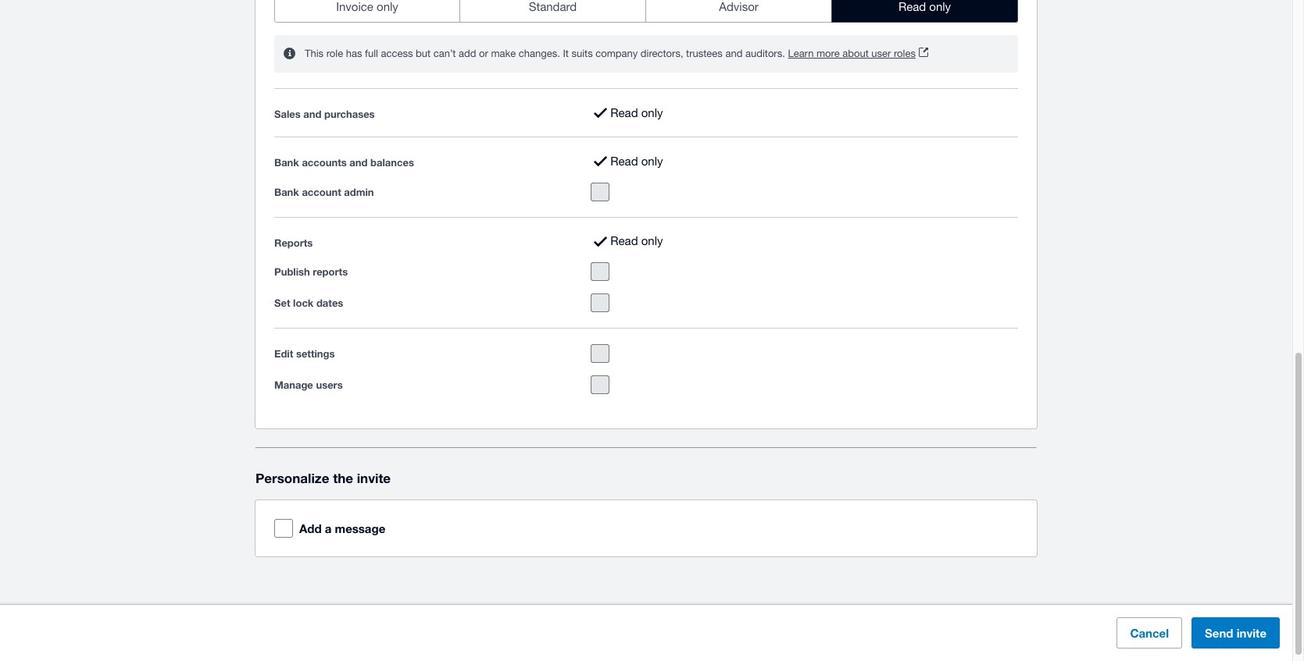Task type: locate. For each thing, give the bounding box(es) containing it.
invite
[[357, 471, 391, 487], [1237, 627, 1267, 641]]

reports
[[313, 266, 348, 278]]

0 vertical spatial bank
[[274, 157, 299, 169]]

and
[[726, 48, 743, 59], [303, 108, 322, 120], [350, 157, 368, 169]]

1 horizontal spatial and
[[350, 157, 368, 169]]

and up admin
[[350, 157, 368, 169]]

balances
[[370, 157, 414, 169]]

invoice only
[[336, 0, 398, 13]]

add a message
[[299, 522, 385, 536]]

read
[[899, 0, 926, 13], [611, 106, 638, 119], [611, 155, 638, 168], [611, 235, 638, 248]]

invoice
[[336, 0, 374, 13]]

advisor
[[719, 0, 759, 13]]

read for reports
[[611, 235, 638, 248]]

account
[[302, 186, 341, 198]]

bank accounts and balances
[[274, 157, 414, 169]]

invite right send
[[1237, 627, 1267, 641]]

can't
[[434, 48, 456, 59]]

bank left 'accounts'
[[274, 157, 299, 169]]

settings
[[296, 348, 335, 360]]

1 vertical spatial bank
[[274, 186, 299, 198]]

sales and purchases
[[274, 108, 375, 120]]

only for sales and purchases
[[641, 106, 663, 119]]

company
[[596, 48, 638, 59]]

0 vertical spatial and
[[726, 48, 743, 59]]

bank
[[274, 157, 299, 169], [274, 186, 299, 198]]

manage users
[[274, 379, 343, 392]]

message
[[335, 522, 385, 536]]

read only
[[899, 0, 951, 13], [611, 106, 663, 119], [611, 155, 663, 168], [611, 235, 663, 248]]

and right trustees
[[726, 48, 743, 59]]

option group
[[274, 0, 1018, 23]]

1 vertical spatial and
[[303, 108, 322, 120]]

a
[[325, 522, 332, 536]]

invite right the the
[[357, 471, 391, 487]]

bank left account
[[274, 186, 299, 198]]

publish
[[274, 266, 310, 278]]

cancel button
[[1117, 618, 1183, 649]]

send invite button
[[1192, 618, 1280, 649]]

suits
[[572, 48, 593, 59]]

edit
[[274, 348, 293, 360]]

bank account admin
[[274, 186, 374, 198]]

make
[[491, 48, 516, 59]]

2 horizontal spatial and
[[726, 48, 743, 59]]

and right sales
[[303, 108, 322, 120]]

1 bank from the top
[[274, 157, 299, 169]]

changes.
[[519, 48, 560, 59]]

access
[[381, 48, 413, 59]]

publish reports
[[274, 266, 348, 278]]

option group containing invoice only
[[274, 0, 1018, 23]]

users
[[316, 379, 343, 392]]

standard
[[529, 0, 577, 13]]

0 vertical spatial invite
[[357, 471, 391, 487]]

this
[[305, 48, 324, 59]]

only for reports
[[641, 235, 663, 248]]

2 bank from the top
[[274, 186, 299, 198]]

only
[[377, 0, 398, 13], [930, 0, 951, 13], [641, 106, 663, 119], [641, 155, 663, 168], [641, 235, 663, 248]]

purchases
[[324, 108, 375, 120]]

1 horizontal spatial invite
[[1237, 627, 1267, 641]]

1 vertical spatial invite
[[1237, 627, 1267, 641]]

read only for bank accounts and balances
[[611, 155, 663, 168]]



Task type: describe. For each thing, give the bounding box(es) containing it.
read only for sales and purchases
[[611, 106, 663, 119]]

bank for bank account admin
[[274, 186, 299, 198]]

it
[[563, 48, 569, 59]]

invite inside button
[[1237, 627, 1267, 641]]

read for sales and purchases
[[611, 106, 638, 119]]

user
[[872, 48, 891, 59]]

lock
[[293, 297, 314, 310]]

learn
[[788, 48, 814, 59]]

accounts
[[302, 157, 347, 169]]

set
[[274, 297, 290, 310]]

send invite
[[1205, 627, 1267, 641]]

trustees
[[686, 48, 723, 59]]

more
[[817, 48, 840, 59]]

manage
[[274, 379, 313, 392]]

2 vertical spatial and
[[350, 157, 368, 169]]

add
[[459, 48, 476, 59]]

reports
[[274, 237, 313, 249]]

sales
[[274, 108, 301, 120]]

edit settings
[[274, 348, 335, 360]]

only for bank accounts and balances
[[641, 155, 663, 168]]

or
[[479, 48, 488, 59]]

admin
[[344, 186, 374, 198]]

bank for bank accounts and balances
[[274, 157, 299, 169]]

dates
[[316, 297, 343, 310]]

0 horizontal spatial invite
[[357, 471, 391, 487]]

directors,
[[641, 48, 683, 59]]

auditors.
[[746, 48, 785, 59]]

has
[[346, 48, 362, 59]]

0 horizontal spatial and
[[303, 108, 322, 120]]

read for bank accounts and balances
[[611, 155, 638, 168]]

about
[[843, 48, 869, 59]]

send
[[1205, 627, 1234, 641]]

read only for reports
[[611, 235, 663, 248]]

roles
[[894, 48, 916, 59]]

set lock dates
[[274, 297, 343, 310]]

the
[[333, 471, 353, 487]]

role
[[326, 48, 343, 59]]

personalize
[[256, 471, 329, 487]]

personalize the invite
[[256, 471, 391, 487]]

cancel
[[1130, 627, 1169, 641]]

add
[[299, 522, 322, 536]]

learn more about user roles link
[[788, 45, 928, 63]]

this role has full access but can't add or make changes. it suits company directors, trustees and auditors. learn more about user roles
[[305, 48, 916, 59]]

but
[[416, 48, 431, 59]]

full
[[365, 48, 378, 59]]



Task type: vqa. For each thing, say whether or not it's contained in the screenshot.
the rightmost svg image
no



